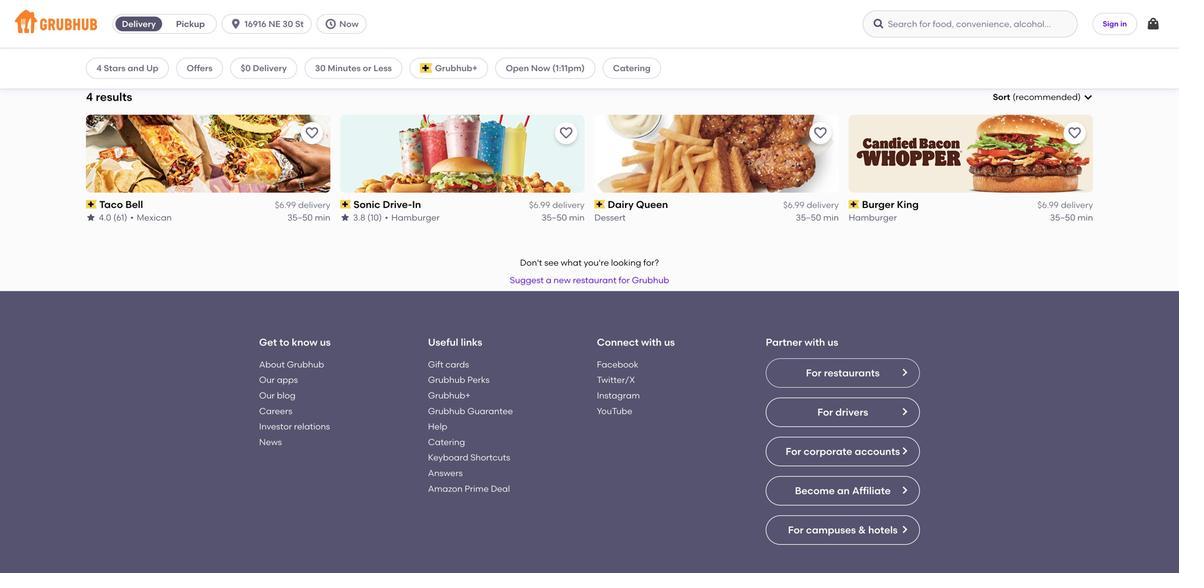 Task type: vqa. For each thing, say whether or not it's contained in the screenshot.
Hedgewood
no



Task type: describe. For each thing, give the bounding box(es) containing it.
for restaurants
[[806, 367, 880, 379]]

now inside button
[[339, 19, 359, 29]]

keyboard shortcuts link
[[428, 453, 510, 463]]

&
[[858, 524, 866, 536]]

burger king logo image
[[849, 115, 1093, 193]]

don't
[[520, 258, 542, 268]]

our blog link
[[259, 391, 296, 401]]

help
[[428, 422, 447, 432]]

delivery for sonic drive-in
[[552, 200, 585, 210]]

0 vertical spatial grubhub+
[[435, 63, 478, 73]]

min for burger king
[[1078, 212, 1093, 223]]

for drivers
[[817, 406, 868, 418]]

partner with us
[[766, 336, 838, 348]]

shortcuts
[[470, 453, 510, 463]]

1 horizontal spatial 30
[[315, 63, 326, 73]]

save this restaurant button for sonic drive-in
[[555, 122, 577, 144]]

useful links
[[428, 336, 482, 348]]

right image for for corporate accounts
[[900, 446, 909, 456]]

subscription pass image for taco bell
[[86, 200, 97, 209]]

see
[[544, 258, 559, 268]]

for drivers link
[[766, 398, 920, 427]]

gift cards grubhub perks grubhub+ grubhub guarantee help catering keyboard shortcuts answers amazon prime deal
[[428, 360, 513, 494]]

$0 delivery
[[241, 63, 287, 73]]

right image for for campuses & hotels
[[900, 525, 909, 535]]

for corporate accounts
[[786, 446, 900, 458]]

links
[[461, 336, 482, 348]]

suggest a new restaurant for grubhub
[[510, 275, 669, 285]]

grubhub inside button
[[632, 275, 669, 285]]

and
[[128, 63, 144, 73]]

answers link
[[428, 468, 463, 479]]

results
[[96, 90, 132, 104]]

for campuses & hotels
[[788, 524, 898, 536]]

prime
[[465, 484, 489, 494]]

• for drive-
[[385, 212, 388, 223]]

star icon image for taco bell
[[86, 213, 96, 223]]

youtube
[[597, 406, 632, 417]]

facebook
[[597, 360, 638, 370]]

connect with us
[[597, 336, 675, 348]]

shakes
[[924, 11, 950, 20]]

min for taco bell
[[315, 212, 330, 223]]

save this restaurant image for sonic drive-in
[[559, 126, 574, 140]]

help link
[[428, 422, 447, 432]]

$6.99 for taco bell
[[275, 200, 296, 210]]

amazon prime deal link
[[428, 484, 510, 494]]

queen
[[636, 199, 668, 211]]

partner
[[766, 336, 802, 348]]

new
[[554, 275, 571, 285]]

with for connect
[[641, 336, 662, 348]]

1 vertical spatial dessert
[[594, 212, 626, 223]]

$6.99 for sonic drive-in
[[529, 200, 550, 210]]

a
[[546, 275, 551, 285]]

save this restaurant image for dairy queen
[[813, 126, 828, 140]]

30 inside button
[[283, 19, 293, 29]]

grubhub perks link
[[428, 375, 490, 385]]

min for sonic drive-in
[[569, 212, 585, 223]]

• mexican
[[130, 212, 172, 223]]

35–50 for dairy queen
[[796, 212, 821, 223]]

an
[[837, 485, 850, 497]]

fast
[[330, 11, 345, 20]]

us for partner with us
[[828, 336, 838, 348]]

delivery for taco bell
[[298, 200, 330, 210]]

about grubhub our apps our blog careers investor relations news
[[259, 360, 330, 448]]

restaurants
[[824, 367, 880, 379]]

careers
[[259, 406, 292, 417]]

suggest a new restaurant for grubhub button
[[504, 269, 675, 291]]

grubhub down gift cards link on the left bottom
[[428, 375, 465, 385]]

delivery for dairy queen
[[807, 200, 839, 210]]

twitter/x link
[[597, 375, 635, 385]]

2 our from the top
[[259, 391, 275, 401]]

Search for food, convenience, alcohol... search field
[[863, 10, 1078, 37]]

suggest
[[510, 275, 544, 285]]

1 horizontal spatial svg image
[[873, 18, 885, 30]]

for restaurants link
[[766, 359, 920, 388]]

dairy queen
[[608, 199, 668, 211]]

main navigation navigation
[[0, 0, 1179, 49]]

open
[[506, 63, 529, 73]]

sort
[[993, 92, 1010, 102]]

taco bell logo image
[[86, 115, 330, 193]]

burger
[[862, 199, 895, 211]]

$6.99 delivery for taco bell
[[275, 200, 330, 210]]

up
[[146, 63, 158, 73]]

sign
[[1103, 19, 1119, 28]]

now button
[[317, 14, 371, 34]]

get to know us
[[259, 336, 331, 348]]

cards
[[445, 360, 469, 370]]

(61)
[[113, 212, 127, 223]]

0 horizontal spatial dessert
[[275, 11, 302, 20]]

1 horizontal spatial svg image
[[1146, 17, 1161, 31]]

gift
[[428, 360, 443, 370]]

open now (1:11pm)
[[506, 63, 585, 73]]

subscription pass image for sonic drive-in
[[340, 200, 351, 209]]

perks
[[467, 375, 490, 385]]

grubhub+ inside gift cards grubhub perks grubhub+ grubhub guarantee help catering keyboard shortcuts answers amazon prime deal
[[428, 391, 470, 401]]

gift cards link
[[428, 360, 469, 370]]

deal
[[491, 484, 510, 494]]

2 hamburger from the left
[[849, 212, 897, 223]]

catering inside gift cards grubhub perks grubhub+ grubhub guarantee help catering keyboard shortcuts answers amazon prime deal
[[428, 437, 465, 448]]

for for for drivers
[[817, 406, 833, 418]]

or
[[363, 63, 371, 73]]

bell
[[125, 199, 143, 211]]

corporate
[[804, 446, 852, 458]]

30 minutes or less
[[315, 63, 392, 73]]

for?
[[643, 258, 659, 268]]

delivery for burger king
[[1061, 200, 1093, 210]]

taco bell
[[99, 199, 143, 211]]

save this restaurant button for dairy queen
[[809, 122, 831, 144]]

svg image inside now button
[[325, 18, 337, 30]]

us for connect with us
[[664, 336, 675, 348]]

star icon image for sonic drive-in
[[340, 213, 350, 223]]

1 horizontal spatial mexican
[[863, 11, 893, 20]]

what
[[561, 258, 582, 268]]

none field containing sort
[[993, 91, 1093, 103]]

restaurant
[[573, 275, 616, 285]]

keyboard
[[428, 453, 468, 463]]

blog
[[277, 391, 296, 401]]

4.0
[[99, 212, 111, 223]]

national picks
[[86, 11, 137, 20]]

you're
[[584, 258, 609, 268]]



Task type: locate. For each thing, give the bounding box(es) containing it.
3.8 (10)
[[353, 212, 382, 223]]

0 vertical spatial delivery
[[122, 19, 156, 29]]

35–50 min for sonic drive-in
[[542, 212, 585, 223]]

4 results
[[86, 90, 132, 104]]

svg image
[[230, 18, 242, 30], [873, 18, 885, 30], [1083, 92, 1093, 102]]

3 save this restaurant button from the left
[[809, 122, 831, 144]]

grubhub down for?
[[632, 275, 669, 285]]

•
[[130, 212, 134, 223], [385, 212, 388, 223]]

)
[[1078, 92, 1081, 102]]

right image inside for drivers link
[[900, 407, 909, 417]]

with right partner at the right bottom of the page
[[805, 336, 825, 348]]

$6.99 delivery for burger king
[[1038, 200, 1093, 210]]

dairy
[[608, 199, 634, 211]]

(1:11pm)
[[552, 63, 585, 73]]

hotels
[[868, 524, 898, 536]]

(10)
[[367, 212, 382, 223]]

grubhub down grubhub+ link
[[428, 406, 465, 417]]

1 horizontal spatial dessert
[[594, 212, 626, 223]]

0 horizontal spatial hamburger
[[391, 212, 440, 223]]

2 min from the left
[[569, 212, 585, 223]]

connect
[[597, 336, 639, 348]]

for for for campuses & hotels
[[788, 524, 804, 536]]

save this restaurant image for burger king
[[1067, 126, 1082, 140]]

1 vertical spatial delivery
[[253, 63, 287, 73]]

minutes
[[328, 63, 361, 73]]

4.0 (61)
[[99, 212, 127, 223]]

for corporate accounts link
[[766, 437, 920, 467]]

1 35–50 from the left
[[287, 212, 313, 223]]

0 horizontal spatial 4
[[86, 90, 93, 104]]

with for partner
[[805, 336, 825, 348]]

useful
[[428, 336, 458, 348]]

1 star icon image from the left
[[86, 213, 96, 223]]

for campuses & hotels link
[[766, 516, 920, 545]]

delivery right $0
[[253, 63, 287, 73]]

35–50 min for dairy queen
[[796, 212, 839, 223]]

35–50 for burger king
[[1050, 212, 1075, 223]]

grubhub+ down grubhub perks link
[[428, 391, 470, 401]]

1 horizontal spatial subscription pass image
[[340, 200, 351, 209]]

svg image left the 16916
[[230, 18, 242, 30]]

2 $6.99 from the left
[[529, 200, 550, 210]]

news link
[[259, 437, 282, 448]]

national
[[86, 11, 117, 20]]

us right know
[[320, 336, 331, 348]]

4 save this restaurant button from the left
[[1064, 122, 1086, 144]]

right image for become an affiliate
[[900, 486, 909, 496]]

instagram link
[[597, 391, 640, 401]]

grubhub+ right 'grubhub plus flag logo' on the left top
[[435, 63, 478, 73]]

2 delivery from the left
[[552, 200, 585, 210]]

for down 'partner with us'
[[806, 367, 822, 379]]

star icon image left 3.8
[[340, 213, 350, 223]]

2 subscription pass image from the left
[[340, 200, 351, 209]]

for left campuses
[[788, 524, 804, 536]]

catering up the keyboard
[[428, 437, 465, 448]]

recommended
[[1016, 92, 1078, 102]]

2 horizontal spatial us
[[828, 336, 838, 348]]

taco
[[99, 199, 123, 211]]

2 35–50 from the left
[[542, 212, 567, 223]]

our down about
[[259, 375, 275, 385]]

2 $6.99 delivery from the left
[[529, 200, 585, 210]]

now right 'open'
[[531, 63, 550, 73]]

delivery
[[122, 19, 156, 29], [253, 63, 287, 73]]

1 vertical spatial 30
[[315, 63, 326, 73]]

mexican left the shakes
[[863, 11, 893, 20]]

dessert down subscription pass image
[[594, 212, 626, 223]]

$6.99 delivery for sonic drive-in
[[529, 200, 585, 210]]

3 35–50 from the left
[[796, 212, 821, 223]]

drive-
[[383, 199, 412, 211]]

1 horizontal spatial hamburger
[[849, 212, 897, 223]]

3 min from the left
[[823, 212, 839, 223]]

us
[[320, 336, 331, 348], [664, 336, 675, 348], [828, 336, 838, 348]]

1 horizontal spatial now
[[531, 63, 550, 73]]

0 horizontal spatial 30
[[283, 19, 293, 29]]

now up the '30 minutes or less'
[[339, 19, 359, 29]]

right image for for restaurants
[[900, 368, 909, 378]]

30
[[283, 19, 293, 29], [315, 63, 326, 73]]

drivers
[[835, 406, 868, 418]]

1 horizontal spatial save this restaurant image
[[813, 126, 828, 140]]

0 horizontal spatial subscription pass image
[[86, 200, 97, 209]]

for left corporate
[[786, 446, 801, 458]]

now
[[339, 19, 359, 29], [531, 63, 550, 73]]

3.8
[[353, 212, 365, 223]]

4 left 'results'
[[86, 90, 93, 104]]

picks
[[119, 11, 137, 20]]

pickup
[[176, 19, 205, 29]]

pickup button
[[165, 14, 216, 34]]

$6.99 delivery
[[275, 200, 330, 210], [529, 200, 585, 210], [783, 200, 839, 210], [1038, 200, 1093, 210]]

1 horizontal spatial delivery
[[253, 63, 287, 73]]

us up for restaurants
[[828, 336, 838, 348]]

5 right image from the top
[[900, 525, 909, 535]]

burger king
[[862, 199, 919, 211]]

delivery left the chicken
[[122, 19, 156, 29]]

to
[[279, 336, 289, 348]]

• for bell
[[130, 212, 134, 223]]

1 vertical spatial catering
[[428, 437, 465, 448]]

sonic drive-in
[[354, 199, 421, 211]]

save this restaurant button for burger king
[[1064, 122, 1086, 144]]

2 horizontal spatial svg image
[[1083, 92, 1093, 102]]

right image inside for restaurants link
[[900, 368, 909, 378]]

sign in
[[1103, 19, 1127, 28]]

youtube link
[[597, 406, 632, 417]]

0 vertical spatial 4
[[96, 63, 102, 73]]

catering down main navigation navigation
[[613, 63, 651, 73]]

dessert right the 16916
[[275, 11, 302, 20]]

1 horizontal spatial save this restaurant image
[[1067, 126, 1082, 140]]

become an affiliate
[[795, 485, 891, 497]]

right image for for drivers
[[900, 407, 909, 417]]

star icon image left 4.0
[[86, 213, 96, 223]]

subscription pass image
[[86, 200, 97, 209], [340, 200, 351, 209], [849, 200, 860, 209]]

1 save this restaurant button from the left
[[301, 122, 323, 144]]

steak
[[986, 11, 1006, 20]]

4 $6.99 delivery from the left
[[1038, 200, 1093, 210]]

2 • from the left
[[385, 212, 388, 223]]

0 horizontal spatial save this restaurant image
[[305, 126, 319, 140]]

grubhub+
[[435, 63, 478, 73], [428, 391, 470, 401]]

0 vertical spatial now
[[339, 19, 359, 29]]

1 save this restaurant image from the left
[[305, 126, 319, 140]]

1 $6.99 from the left
[[275, 200, 296, 210]]

our up careers
[[259, 391, 275, 401]]

become
[[795, 485, 835, 497]]

1 horizontal spatial 4
[[96, 63, 102, 73]]

1 subscription pass image from the left
[[86, 200, 97, 209]]

for for for restaurants
[[806, 367, 822, 379]]

4 delivery from the left
[[1061, 200, 1093, 210]]

1 35–50 min from the left
[[287, 212, 330, 223]]

investor relations link
[[259, 422, 330, 432]]

2 horizontal spatial subscription pass image
[[849, 200, 860, 209]]

3 35–50 min from the left
[[796, 212, 839, 223]]

hamburger down burger
[[849, 212, 897, 223]]

careers link
[[259, 406, 292, 417]]

(
[[1013, 92, 1016, 102]]

2 save this restaurant image from the left
[[1067, 126, 1082, 140]]

hamburger down in
[[391, 212, 440, 223]]

dairy queen logo image
[[594, 115, 839, 193]]

svg image inside 16916 ne 30 st button
[[230, 18, 242, 30]]

relations
[[294, 422, 330, 432]]

0 horizontal spatial with
[[641, 336, 662, 348]]

fast food
[[330, 11, 365, 20]]

1 horizontal spatial star icon image
[[340, 213, 350, 223]]

become an affiliate link
[[766, 476, 920, 506]]

35–50 for sonic drive-in
[[542, 212, 567, 223]]

16916
[[244, 19, 266, 29]]

4 35–50 min from the left
[[1050, 212, 1093, 223]]

1 horizontal spatial catering
[[613, 63, 651, 73]]

0 horizontal spatial star icon image
[[86, 213, 96, 223]]

for for for corporate accounts
[[786, 446, 801, 458]]

35–50 min for burger king
[[1050, 212, 1093, 223]]

grubhub down know
[[287, 360, 324, 370]]

st
[[295, 19, 304, 29]]

less
[[374, 63, 392, 73]]

guarantee
[[467, 406, 513, 417]]

0 horizontal spatial save this restaurant image
[[559, 126, 574, 140]]

save this restaurant image
[[305, 126, 319, 140], [813, 126, 828, 140]]

1 us from the left
[[320, 336, 331, 348]]

0 horizontal spatial delivery
[[122, 19, 156, 29]]

3 subscription pass image from the left
[[849, 200, 860, 209]]

1 horizontal spatial us
[[664, 336, 675, 348]]

1 with from the left
[[641, 336, 662, 348]]

4 right image from the top
[[900, 486, 909, 496]]

16916 ne 30 st button
[[222, 14, 317, 34]]

0 horizontal spatial svg image
[[325, 18, 337, 30]]

delivery inside button
[[122, 19, 156, 29]]

1 our from the top
[[259, 375, 275, 385]]

2 save this restaurant image from the left
[[813, 126, 828, 140]]

right image inside become an affiliate link
[[900, 486, 909, 496]]

$6.99 for dairy queen
[[783, 200, 805, 210]]

1 • from the left
[[130, 212, 134, 223]]

1 horizontal spatial with
[[805, 336, 825, 348]]

1 vertical spatial mexican
[[137, 212, 172, 223]]

accounts
[[855, 446, 900, 458]]

us right 'connect'
[[664, 336, 675, 348]]

2 with from the left
[[805, 336, 825, 348]]

4 min from the left
[[1078, 212, 1093, 223]]

subscription pass image for burger king
[[849, 200, 860, 209]]

subscription pass image left burger
[[849, 200, 860, 209]]

1 hamburger from the left
[[391, 212, 440, 223]]

2 right image from the top
[[900, 407, 909, 417]]

0 horizontal spatial us
[[320, 336, 331, 348]]

2 save this restaurant button from the left
[[555, 122, 577, 144]]

twitter/x
[[597, 375, 635, 385]]

2 star icon image from the left
[[340, 213, 350, 223]]

4 for 4 results
[[86, 90, 93, 104]]

4 35–50 from the left
[[1050, 212, 1075, 223]]

facebook link
[[597, 360, 638, 370]]

with
[[641, 336, 662, 348], [805, 336, 825, 348]]

svg image left the food
[[325, 18, 337, 30]]

• right (10)
[[385, 212, 388, 223]]

mexican
[[863, 11, 893, 20], [137, 212, 172, 223]]

1 right image from the top
[[900, 368, 909, 378]]

know
[[292, 336, 318, 348]]

sonic drive-in logo image
[[340, 115, 585, 193]]

with right 'connect'
[[641, 336, 662, 348]]

0 horizontal spatial catering
[[428, 437, 465, 448]]

svg image right in
[[1146, 17, 1161, 31]]

save this restaurant image for taco bell
[[305, 126, 319, 140]]

30 left st
[[283, 19, 293, 29]]

min for dairy queen
[[823, 212, 839, 223]]

4 stars and up
[[96, 63, 158, 73]]

for left drivers
[[817, 406, 833, 418]]

35–50 for taco bell
[[287, 212, 313, 223]]

2 us from the left
[[664, 336, 675, 348]]

subscription pass image left sonic
[[340, 200, 351, 209]]

4 for 4 stars and up
[[96, 63, 102, 73]]

amazon
[[428, 484, 463, 494]]

0 vertical spatial our
[[259, 375, 275, 385]]

1 min from the left
[[315, 212, 330, 223]]

0 horizontal spatial svg image
[[230, 18, 242, 30]]

investor
[[259, 422, 292, 432]]

star icon image
[[86, 213, 96, 223], [340, 213, 350, 223]]

delivery button
[[113, 14, 165, 34]]

1 delivery from the left
[[298, 200, 330, 210]]

$6.99 for burger king
[[1038, 200, 1059, 210]]

get
[[259, 336, 277, 348]]

1 vertical spatial our
[[259, 391, 275, 401]]

svg image
[[1146, 17, 1161, 31], [325, 18, 337, 30]]

grubhub inside about grubhub our apps our blog careers investor relations news
[[287, 360, 324, 370]]

0 horizontal spatial mexican
[[137, 212, 172, 223]]

2 35–50 min from the left
[[542, 212, 585, 223]]

1 save this restaurant image from the left
[[559, 126, 574, 140]]

35–50 min for taco bell
[[287, 212, 330, 223]]

for
[[806, 367, 822, 379], [817, 406, 833, 418], [786, 446, 801, 458], [788, 524, 804, 536]]

3 right image from the top
[[900, 446, 909, 456]]

don't see what you're looking for?
[[520, 258, 659, 268]]

1 vertical spatial grubhub+
[[428, 391, 470, 401]]

0 vertical spatial dessert
[[275, 11, 302, 20]]

30 left minutes
[[315, 63, 326, 73]]

svg image left the shakes
[[873, 18, 885, 30]]

1 vertical spatial 4
[[86, 90, 93, 104]]

None field
[[993, 91, 1093, 103]]

mexican down bell
[[137, 212, 172, 223]]

svg image right )
[[1083, 92, 1093, 102]]

4 $6.99 from the left
[[1038, 200, 1059, 210]]

right image inside for campuses & hotels link
[[900, 525, 909, 535]]

offers
[[187, 63, 213, 73]]

$0
[[241, 63, 251, 73]]

0 vertical spatial mexican
[[863, 11, 893, 20]]

3 $6.99 from the left
[[783, 200, 805, 210]]

0 vertical spatial 30
[[283, 19, 293, 29]]

3 $6.99 delivery from the left
[[783, 200, 839, 210]]

subscription pass image left taco
[[86, 200, 97, 209]]

3 us from the left
[[828, 336, 838, 348]]

0 horizontal spatial •
[[130, 212, 134, 223]]

right image
[[900, 368, 909, 378], [900, 407, 909, 417], [900, 446, 909, 456], [900, 486, 909, 496], [900, 525, 909, 535]]

4
[[96, 63, 102, 73], [86, 90, 93, 104]]

0 horizontal spatial now
[[339, 19, 359, 29]]

grubhub plus flag logo image
[[420, 63, 433, 73]]

• right (61)
[[130, 212, 134, 223]]

breakfast
[[213, 11, 247, 20]]

in
[[1120, 19, 1127, 28]]

1 $6.99 delivery from the left
[[275, 200, 330, 210]]

$6.99 delivery for dairy queen
[[783, 200, 839, 210]]

right image inside for corporate accounts link
[[900, 446, 909, 456]]

stars
[[104, 63, 126, 73]]

1 horizontal spatial •
[[385, 212, 388, 223]]

1 vertical spatial now
[[531, 63, 550, 73]]

subscription pass image
[[594, 200, 605, 209]]

sort ( recommended )
[[993, 92, 1081, 102]]

4 left the stars
[[96, 63, 102, 73]]

save this restaurant image
[[559, 126, 574, 140], [1067, 126, 1082, 140]]

3 delivery from the left
[[807, 200, 839, 210]]

0 vertical spatial catering
[[613, 63, 651, 73]]

save this restaurant button for taco bell
[[301, 122, 323, 144]]

catering
[[613, 63, 651, 73], [428, 437, 465, 448]]



